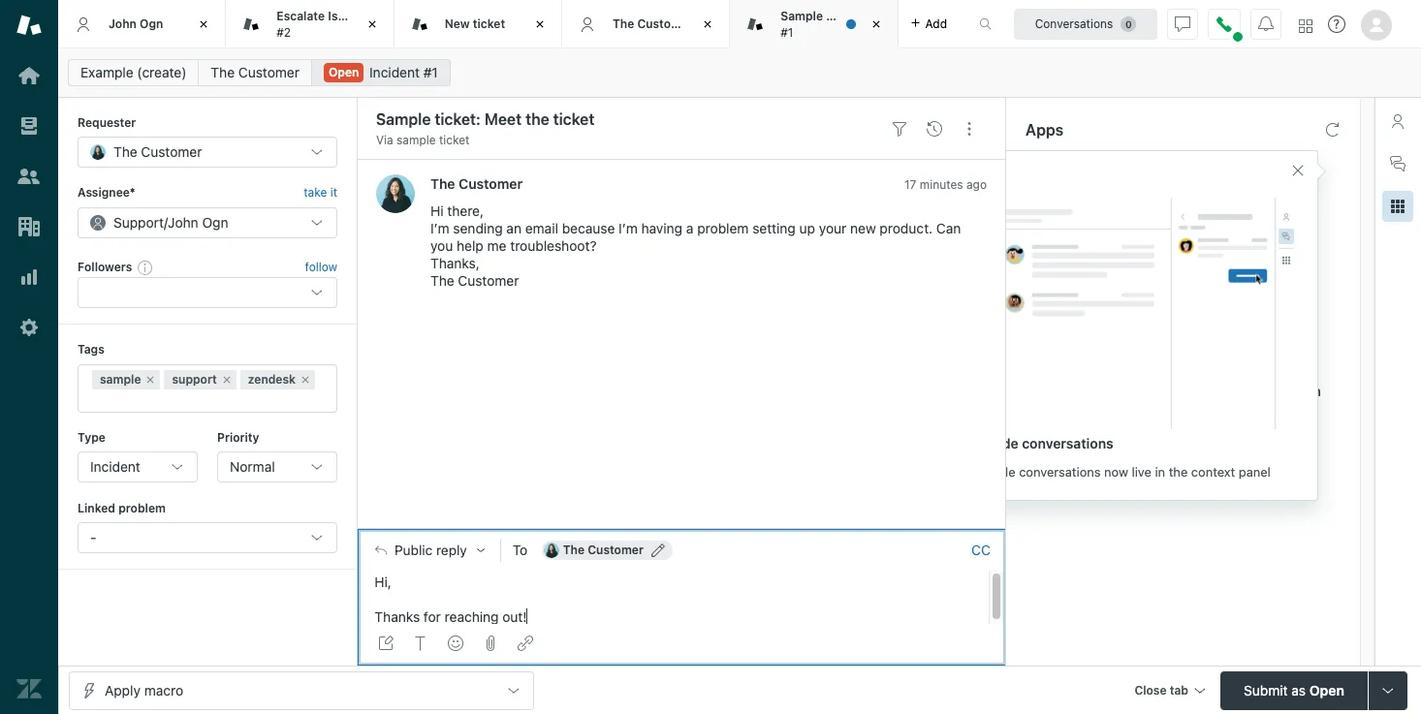 Task type: locate. For each thing, give the bounding box(es) containing it.
incident inside secondary element
[[370, 64, 420, 80]]

1 horizontal spatial i'm
[[619, 221, 638, 237]]

the up hi
[[431, 176, 455, 192]]

incident
[[370, 64, 420, 80], [90, 459, 140, 475]]

0 vertical spatial apps
[[1130, 383, 1161, 399]]

via sample ticket
[[376, 133, 470, 147]]

customer up support / john ogn
[[141, 144, 202, 160]]

apps image
[[1390, 199, 1406, 214]]

1 horizontal spatial ticket
[[473, 16, 505, 31]]

2 remove image from the left
[[221, 374, 233, 385]]

support / john ogn
[[113, 214, 228, 231]]

sending
[[453, 221, 503, 237]]

1 horizontal spatial apps
[[1130, 383, 1161, 399]]

0 vertical spatial your
[[819, 221, 847, 237]]

0 vertical spatial ogn
[[140, 16, 163, 31]]

hi
[[431, 203, 444, 220]]

0 vertical spatial problem
[[697, 221, 749, 237]]

0 horizontal spatial john
[[109, 16, 137, 31]]

zendesk support image
[[16, 13, 42, 38]]

2 horizontal spatial remove image
[[300, 374, 311, 385]]

0 horizontal spatial the customer link
[[198, 59, 312, 86]]

incident up via
[[370, 64, 420, 80]]

0 horizontal spatial close image
[[362, 15, 382, 34]]

hi,
[[375, 574, 395, 590]]

incident for incident
[[90, 459, 140, 475]]

1 horizontal spatial open
[[1310, 682, 1345, 699]]

0 horizontal spatial problem
[[118, 501, 166, 516]]

apps down no
[[1095, 405, 1121, 420]]

context
[[1192, 464, 1236, 479]]

can
[[937, 221, 961, 237]]

0 vertical spatial ticket
[[473, 16, 505, 31]]

3 close image from the left
[[698, 15, 718, 34]]

john right the support
[[168, 214, 198, 231]]

the right '(create)'
[[211, 64, 235, 80]]

conversations down side conversations
[[1019, 464, 1101, 479]]

close image inside new ticket tab
[[530, 15, 550, 34]]

in
[[1155, 464, 1166, 479]]

1 horizontal spatial ogn
[[202, 214, 228, 231]]

as
[[1292, 682, 1306, 699]]

customer
[[637, 16, 693, 31], [238, 64, 300, 80], [141, 144, 202, 160], [459, 176, 523, 192], [458, 273, 519, 289], [588, 543, 644, 557]]

tab containing escalate issue
[[226, 0, 394, 48]]

1 horizontal spatial #1
[[781, 25, 794, 39]]

follow button
[[305, 259, 337, 276]]

ogn inside assignee* element
[[202, 214, 228, 231]]

open right as
[[1310, 682, 1345, 699]]

customers image
[[16, 164, 42, 189]]

0 horizontal spatial ticket
[[439, 133, 470, 147]]

i'm up you
[[431, 221, 450, 237]]

the inside hi there, i'm sending an email because i'm having a problem setting up your new product. can you help me troubleshoot? thanks, the customer
[[431, 273, 454, 289]]

1 vertical spatial the customer link
[[431, 176, 523, 192]]

the customer link inside secondary element
[[198, 59, 312, 86]]

tab
[[226, 0, 394, 48]]

0 horizontal spatial ogn
[[140, 16, 163, 31]]

close tab button
[[1126, 671, 1213, 713]]

17 minutes ago text field
[[905, 178, 987, 192]]

1 horizontal spatial remove image
[[221, 374, 233, 385]]

#1 down new ticket tab
[[423, 64, 438, 80]]

new
[[445, 16, 470, 31]]

remove image left support
[[145, 374, 157, 385]]

close image right 'new ticket'
[[530, 15, 550, 34]]

ogn up '(create)'
[[140, 16, 163, 31]]

close image inside john ogn tab
[[194, 15, 214, 34]]

1 vertical spatial your
[[1291, 405, 1316, 420]]

2 close image from the left
[[530, 15, 550, 34]]

draft mode image
[[378, 636, 394, 652]]

1 vertical spatial ticket
[[439, 133, 470, 147]]

problem down incident popup button
[[118, 501, 166, 516]]

customer down #2
[[238, 64, 300, 80]]

now
[[1104, 464, 1129, 479]]

close image for the customer
[[698, 15, 718, 34]]

because
[[562, 221, 615, 237]]

john
[[109, 16, 137, 31], [168, 214, 198, 231]]

side conversations
[[990, 435, 1114, 451]]

minutes
[[920, 178, 963, 192]]

example
[[80, 64, 133, 80]]

john up example (create)
[[109, 16, 137, 31]]

zendesk
[[1147, 463, 1194, 478]]

visible
[[1165, 383, 1206, 399]]

help
[[457, 238, 484, 254]]

1 horizontal spatial incident
[[370, 64, 420, 80]]

1 close image from the left
[[194, 15, 214, 34]]

to
[[1217, 405, 1228, 420]]

0 vertical spatial sample
[[397, 133, 436, 147]]

add attachment image
[[483, 636, 498, 652]]

apps up the and
[[1130, 383, 1161, 399]]

customer down me
[[458, 273, 519, 289]]

1 horizontal spatial john
[[168, 214, 198, 231]]

1 vertical spatial john
[[168, 214, 198, 231]]

2 close image from the left
[[866, 15, 886, 34]]

0 vertical spatial conversations
[[1022, 435, 1114, 451]]

problem right a
[[697, 221, 749, 237]]

1 vertical spatial ogn
[[202, 214, 228, 231]]

ticket right via
[[439, 133, 470, 147]]

escalate
[[277, 9, 325, 23]]

out!
[[503, 609, 527, 625]]

you
[[431, 238, 453, 254]]

1 vertical spatial #1
[[423, 64, 438, 80]]

sample down tags
[[100, 372, 141, 386]]

linked problem element
[[78, 523, 337, 554]]

add link (cmd k) image
[[518, 636, 533, 652]]

your right up
[[819, 221, 847, 237]]

the up subject field
[[613, 16, 634, 31]]

3 remove image from the left
[[300, 374, 311, 385]]

no
[[1110, 383, 1126, 399]]

ticket
[[473, 16, 505, 31], [439, 133, 470, 147]]

0 vertical spatial #1
[[781, 25, 794, 39]]

the
[[1169, 464, 1188, 479]]

1 horizontal spatial close image
[[530, 15, 550, 34]]

ogn right /
[[202, 214, 228, 231]]

cc button
[[972, 542, 991, 559]]

sample right via
[[397, 133, 436, 147]]

side for side conversations
[[990, 435, 1019, 451]]

1 vertical spatial incident
[[90, 459, 140, 475]]

0 horizontal spatial open
[[329, 65, 359, 80]]

/
[[164, 214, 168, 231]]

open inside secondary element
[[329, 65, 359, 80]]

1 vertical spatial conversations
[[1019, 464, 1101, 479]]

priority
[[217, 430, 259, 445]]

0 horizontal spatial #1
[[423, 64, 438, 80]]

filter image
[[892, 121, 908, 136]]

customer inside hi there, i'm sending an email because i'm having a problem setting up your new product. can you help me troubleshoot? thanks, the customer
[[458, 273, 519, 289]]

ticket right new
[[473, 16, 505, 31]]

apps
[[1130, 383, 1161, 399], [1095, 405, 1121, 420]]

ogn
[[140, 16, 163, 31], [202, 214, 228, 231]]

your down location on the bottom right of page
[[1291, 405, 1316, 420]]

the customer link up there,
[[431, 176, 523, 192]]

there are no apps visible from this location browse apps and integrations to streamline your workflow
[[1046, 383, 1321, 435]]

0 horizontal spatial incident
[[90, 459, 140, 475]]

add button
[[898, 0, 959, 48]]

linked
[[78, 501, 115, 516]]

2 side from the top
[[990, 464, 1016, 479]]

sample
[[397, 133, 436, 147], [100, 372, 141, 386]]

product.
[[880, 221, 933, 237]]

1 remove image from the left
[[145, 374, 157, 385]]

example (create)
[[80, 64, 187, 80]]

followers element
[[78, 277, 337, 309]]

incident inside popup button
[[90, 459, 140, 475]]

1 side from the top
[[990, 435, 1019, 451]]

the customer
[[613, 16, 693, 31], [211, 64, 300, 80], [113, 144, 202, 160], [431, 176, 523, 192], [563, 543, 644, 557]]

the down thanks,
[[431, 273, 454, 289]]

0 horizontal spatial your
[[819, 221, 847, 237]]

1 vertical spatial apps
[[1095, 405, 1121, 420]]

1 vertical spatial side
[[990, 464, 1016, 479]]

type
[[78, 430, 106, 445]]

i'm left having
[[619, 221, 638, 237]]

take it button
[[304, 184, 337, 203]]

john ogn tab
[[58, 0, 226, 48]]

open down escalate issue #2
[[329, 65, 359, 80]]

2 horizontal spatial close image
[[698, 15, 718, 34]]

escalate issue #2
[[277, 9, 358, 39]]

close image up secondary element
[[698, 15, 718, 34]]

reply
[[436, 543, 467, 558]]

remove image right support
[[221, 374, 233, 385]]

incident down 'type'
[[90, 459, 140, 475]]

close image
[[362, 15, 382, 34], [530, 15, 550, 34], [698, 15, 718, 34]]

close image right issue
[[362, 15, 382, 34]]

1 horizontal spatial problem
[[697, 221, 749, 237]]

zendesk
[[248, 372, 296, 386]]

reporting image
[[16, 265, 42, 290]]

format text image
[[413, 636, 429, 652]]

close image inside 'the customer' tab
[[698, 15, 718, 34]]

public reply button
[[358, 530, 500, 571]]

conversations down browse
[[1022, 435, 1114, 451]]

#1 inside tab
[[781, 25, 794, 39]]

customer left the edit user icon
[[588, 543, 644, 557]]

zendesk products image
[[1299, 19, 1313, 32]]

the customer inside tab
[[613, 16, 693, 31]]

button displays agent's chat status as invisible. image
[[1175, 16, 1191, 32]]

0 vertical spatial the customer link
[[198, 59, 312, 86]]

follow
[[305, 260, 337, 274]]

1 horizontal spatial sample
[[397, 133, 436, 147]]

the down requester
[[113, 144, 137, 160]]

#1 tab
[[730, 0, 898, 48]]

the customer tab
[[562, 0, 730, 48]]

normal button
[[217, 452, 337, 483]]

0 vertical spatial open
[[329, 65, 359, 80]]

0 horizontal spatial remove image
[[145, 374, 157, 385]]

1 horizontal spatial close image
[[866, 15, 886, 34]]

#1 up secondary element
[[781, 25, 794, 39]]

reaching
[[445, 609, 499, 625]]

close image left add dropdown button
[[866, 15, 886, 34]]

1 horizontal spatial your
[[1291, 405, 1316, 420]]

remove image right zendesk
[[300, 374, 311, 385]]

remove image
[[145, 374, 157, 385], [221, 374, 233, 385], [300, 374, 311, 385]]

get help image
[[1328, 16, 1346, 33]]

the right customer@example.com image
[[563, 543, 585, 557]]

0 horizontal spatial close image
[[194, 15, 214, 34]]

customer up secondary element
[[637, 16, 693, 31]]

me
[[487, 238, 507, 254]]

1 vertical spatial problem
[[118, 501, 166, 516]]

conversations button
[[1014, 8, 1158, 39]]

0 vertical spatial incident
[[370, 64, 420, 80]]

ticket actions image
[[962, 121, 977, 136]]

close image
[[194, 15, 214, 34], [866, 15, 886, 34]]

0 horizontal spatial i'm
[[431, 221, 450, 237]]

the customer link down #2
[[198, 59, 312, 86]]

close
[[1135, 683, 1167, 698]]

apply macro
[[105, 682, 183, 699]]

0 vertical spatial john
[[109, 16, 137, 31]]

thanks for reaching out!
[[375, 609, 527, 625]]

conversations
[[1022, 435, 1114, 451], [1019, 464, 1101, 479]]

conversations for side conversations
[[1022, 435, 1114, 451]]

0 vertical spatial side
[[990, 435, 1019, 451]]

incident for incident #1
[[370, 64, 420, 80]]

1 vertical spatial sample
[[100, 372, 141, 386]]

incident button
[[78, 452, 198, 483]]

conversations for side conversations now live in the context panel
[[1019, 464, 1101, 479]]

it
[[330, 186, 337, 200]]

your
[[819, 221, 847, 237], [1291, 405, 1316, 420]]

close image right john ogn
[[194, 15, 214, 34]]

new ticket tab
[[394, 0, 562, 48]]



Task type: vqa. For each thing, say whether or not it's contained in the screenshot.
Zen
no



Task type: describe. For each thing, give the bounding box(es) containing it.
events image
[[927, 121, 942, 136]]

support
[[113, 214, 164, 231]]

there
[[1046, 383, 1083, 399]]

the customer inside the requester element
[[113, 144, 202, 160]]

side for side conversations now live in the context panel
[[990, 464, 1016, 479]]

explore zendesk marketplace button
[[1091, 456, 1276, 487]]

assignee* element
[[78, 207, 337, 238]]

submit as open
[[1244, 682, 1345, 699]]

an
[[507, 221, 522, 237]]

requester
[[78, 115, 136, 130]]

there,
[[447, 203, 484, 220]]

#1 inside secondary element
[[423, 64, 438, 80]]

edit user image
[[652, 544, 665, 557]]

close image inside #1 tab
[[866, 15, 886, 34]]

location
[[1270, 383, 1321, 399]]

zendesk image
[[16, 677, 42, 702]]

live
[[1132, 464, 1152, 479]]

explore zendesk marketplace
[[1102, 463, 1265, 478]]

ticket inside tab
[[473, 16, 505, 31]]

public
[[395, 543, 433, 558]]

remove image for sample
[[145, 374, 157, 385]]

the customer inside secondary element
[[211, 64, 300, 80]]

troubleshoot?
[[510, 238, 597, 254]]

remove image for zendesk
[[300, 374, 311, 385]]

email
[[525, 221, 558, 237]]

streamline
[[1231, 405, 1288, 420]]

info on adding followers image
[[138, 260, 153, 275]]

via
[[376, 133, 393, 147]]

thanks
[[375, 609, 420, 625]]

linked problem
[[78, 501, 166, 516]]

integrations
[[1148, 405, 1214, 420]]

from
[[1209, 383, 1239, 399]]

conversations
[[1035, 16, 1113, 31]]

the inside secondary element
[[211, 64, 235, 80]]

john inside assignee* element
[[168, 214, 198, 231]]

views image
[[16, 113, 42, 139]]

example (create) button
[[68, 59, 199, 86]]

customer inside tab
[[637, 16, 693, 31]]

are
[[1086, 383, 1107, 399]]

1 close image from the left
[[362, 15, 382, 34]]

apps
[[1026, 121, 1064, 139]]

problem inside hi there, i'm sending an email because i'm having a problem setting up your new product. can you help me troubleshoot? thanks, the customer
[[697, 221, 749, 237]]

tabs tab list
[[58, 0, 959, 48]]

new
[[850, 221, 876, 237]]

17 minutes ago
[[905, 178, 987, 192]]

get started image
[[16, 63, 42, 88]]

ago
[[967, 178, 987, 192]]

side conversations now live in the context panel
[[990, 464, 1271, 479]]

close image for new ticket
[[530, 15, 550, 34]]

customer inside secondary element
[[238, 64, 300, 80]]

ogn inside tab
[[140, 16, 163, 31]]

normal
[[230, 459, 275, 475]]

hide composer image
[[674, 522, 689, 537]]

secondary element
[[58, 53, 1422, 92]]

17
[[905, 178, 917, 192]]

0 horizontal spatial apps
[[1095, 405, 1121, 420]]

submit
[[1244, 682, 1288, 699]]

avatar image
[[376, 175, 415, 214]]

customer up there,
[[459, 176, 523, 192]]

macro
[[144, 682, 183, 699]]

marketplace
[[1197, 463, 1265, 478]]

to
[[513, 542, 528, 558]]

thanks,
[[431, 255, 480, 272]]

setting
[[753, 221, 796, 237]]

explore
[[1102, 463, 1143, 478]]

customer context image
[[1390, 113, 1406, 129]]

main element
[[0, 0, 58, 715]]

the inside tab
[[613, 16, 634, 31]]

1 vertical spatial open
[[1310, 682, 1345, 699]]

public reply
[[395, 543, 467, 558]]

displays possible ticket submission types image
[[1381, 683, 1396, 699]]

#2
[[277, 25, 291, 39]]

Subject field
[[372, 108, 878, 131]]

remove image for support
[[221, 374, 233, 385]]

Public reply composer text field
[[367, 571, 983, 626]]

browse
[[1051, 405, 1091, 420]]

apply
[[105, 682, 141, 699]]

followers
[[78, 260, 132, 274]]

incident #1
[[370, 64, 438, 80]]

1 horizontal spatial the customer link
[[431, 176, 523, 192]]

this
[[1243, 383, 1267, 399]]

take
[[304, 186, 327, 200]]

support
[[172, 372, 217, 386]]

-
[[90, 530, 96, 546]]

workflow
[[1159, 421, 1208, 435]]

organizations image
[[16, 214, 42, 240]]

new ticket
[[445, 16, 505, 31]]

requester element
[[78, 137, 337, 168]]

2 i'm from the left
[[619, 221, 638, 237]]

customer inside the requester element
[[141, 144, 202, 160]]

notifications image
[[1259, 16, 1274, 32]]

0 horizontal spatial sample
[[100, 372, 141, 386]]

add
[[926, 16, 947, 31]]

for
[[424, 609, 441, 625]]

customer@example.com image
[[544, 543, 559, 558]]

your inside hi there, i'm sending an email because i'm having a problem setting up your new product. can you help me troubleshoot? thanks, the customer
[[819, 221, 847, 237]]

tags
[[78, 342, 104, 357]]

1 i'm from the left
[[431, 221, 450, 237]]

assignee*
[[78, 186, 135, 200]]

up
[[800, 221, 816, 237]]

insert emojis image
[[448, 636, 463, 652]]

john inside tab
[[109, 16, 137, 31]]

hi there, i'm sending an email because i'm having a problem setting up your new product. can you help me troubleshoot? thanks, the customer
[[431, 203, 961, 289]]

admin image
[[16, 315, 42, 340]]

a
[[686, 221, 694, 237]]

cc
[[972, 542, 991, 558]]

having
[[641, 221, 683, 237]]

panel
[[1239, 464, 1271, 479]]

take it
[[304, 186, 337, 200]]

(create)
[[137, 64, 187, 80]]

john ogn
[[109, 16, 163, 31]]

your inside there are no apps visible from this location browse apps and integrations to streamline your workflow
[[1291, 405, 1316, 420]]

issue
[[328, 9, 358, 23]]



